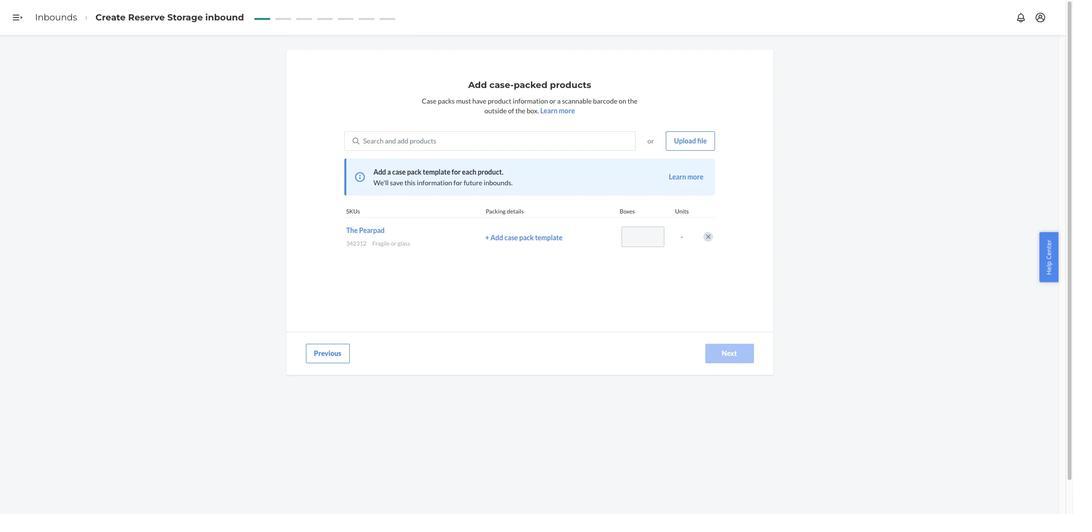Task type: describe. For each thing, give the bounding box(es) containing it.
1 vertical spatial or
[[648, 137, 654, 145]]

fragile
[[372, 240, 390, 248]]

inbound
[[205, 12, 244, 23]]

search and add products
[[363, 137, 436, 145]]

file
[[697, 137, 707, 145]]

pack for add
[[519, 234, 534, 242]]

Number of boxes number field
[[622, 227, 665, 247]]

0 vertical spatial for
[[452, 168, 461, 176]]

-
[[681, 233, 683, 241]]

previous
[[314, 350, 341, 358]]

of
[[508, 107, 514, 115]]

glass
[[398, 240, 410, 248]]

packs
[[438, 97, 455, 105]]

products for add case-packed products
[[550, 80, 591, 91]]

inbounds link
[[35, 12, 77, 23]]

upload file
[[674, 137, 707, 145]]

information inside case packs must have product information or a scannable barcode on the outside of the box.
[[513, 97, 548, 105]]

0 horizontal spatial learn
[[540, 107, 558, 115]]

case
[[422, 97, 437, 105]]

packed
[[514, 80, 548, 91]]

1 vertical spatial for
[[454, 179, 462, 187]]

open navigation image
[[12, 12, 23, 23]]

create reserve storage inbound
[[96, 12, 244, 23]]

packing details
[[486, 208, 524, 215]]

and
[[385, 137, 396, 145]]

products for search and add products
[[410, 137, 436, 145]]

case for add
[[505, 234, 518, 242]]

boxes
[[620, 208, 635, 215]]

reserve
[[128, 12, 165, 23]]

the pearpad
[[346, 227, 385, 235]]

the
[[346, 227, 358, 235]]

upload
[[674, 137, 696, 145]]

center
[[1045, 240, 1053, 260]]

learn more for bottom learn more "button"
[[669, 173, 704, 181]]

search
[[363, 137, 384, 145]]

1 vertical spatial learn more button
[[669, 172, 704, 182]]

a inside add a case pack template for each product. we'll save this information for future inbounds.
[[387, 168, 391, 176]]

barcode
[[593, 97, 617, 105]]

0 vertical spatial more
[[559, 107, 575, 115]]

inbounds
[[35, 12, 77, 23]]

+ add case pack template
[[485, 234, 563, 242]]

1 vertical spatial the
[[515, 107, 525, 115]]

342312
[[346, 240, 367, 248]]

a inside case packs must have product information or a scannable barcode on the outside of the box.
[[557, 97, 561, 105]]

help center
[[1045, 240, 1053, 275]]

help center button
[[1040, 232, 1059, 282]]

+ add case pack template link
[[485, 233, 610, 243]]

template for a
[[423, 168, 450, 176]]

save
[[390, 179, 403, 187]]

previous button
[[306, 344, 350, 364]]

skus
[[346, 208, 360, 215]]

learn more for topmost learn more "button"
[[540, 107, 575, 115]]



Task type: locate. For each thing, give the bounding box(es) containing it.
learn up units
[[669, 173, 686, 181]]

learn more up units
[[669, 173, 704, 181]]

1 horizontal spatial products
[[550, 80, 591, 91]]

units
[[675, 208, 689, 215]]

case
[[392, 168, 406, 176], [505, 234, 518, 242]]

box.
[[527, 107, 539, 115]]

0 horizontal spatial more
[[559, 107, 575, 115]]

pack down details
[[519, 234, 534, 242]]

a
[[557, 97, 561, 105], [387, 168, 391, 176]]

0 vertical spatial information
[[513, 97, 548, 105]]

0 vertical spatial a
[[557, 97, 561, 105]]

1 horizontal spatial template
[[535, 234, 563, 242]]

products
[[550, 80, 591, 91], [410, 137, 436, 145]]

next button
[[705, 344, 754, 364]]

add inside + add case pack template link
[[491, 234, 503, 242]]

2 vertical spatial add
[[491, 234, 503, 242]]

0 vertical spatial learn more
[[540, 107, 575, 115]]

learn more
[[540, 107, 575, 115], [669, 173, 704, 181]]

add right +
[[491, 234, 503, 242]]

1 horizontal spatial learn more button
[[669, 172, 704, 182]]

add up we'll
[[373, 168, 386, 176]]

0 vertical spatial template
[[423, 168, 450, 176]]

open notifications image
[[1015, 12, 1027, 23]]

add inside add a case pack template for each product. we'll save this information for future inbounds.
[[373, 168, 386, 176]]

or left upload
[[648, 137, 654, 145]]

0 horizontal spatial template
[[423, 168, 450, 176]]

case packs must have product information or a scannable barcode on the outside of the box.
[[422, 97, 638, 115]]

1 vertical spatial a
[[387, 168, 391, 176]]

1 horizontal spatial case
[[505, 234, 518, 242]]

0 horizontal spatial products
[[410, 137, 436, 145]]

0 vertical spatial pack
[[407, 168, 422, 176]]

information inside add a case pack template for each product. we'll save this information for future inbounds.
[[417, 179, 452, 187]]

1 horizontal spatial pack
[[519, 234, 534, 242]]

or left glass
[[391, 240, 397, 248]]

add up have
[[468, 80, 487, 91]]

0 horizontal spatial the
[[515, 107, 525, 115]]

1 vertical spatial learn more
[[669, 173, 704, 181]]

product.
[[478, 168, 503, 176]]

each
[[462, 168, 476, 176]]

add for add a case pack template for each product. we'll save this information for future inbounds.
[[373, 168, 386, 176]]

2 vertical spatial or
[[391, 240, 397, 248]]

learn more button up units
[[669, 172, 704, 182]]

0 horizontal spatial case
[[392, 168, 406, 176]]

row
[[344, 218, 715, 256]]

for
[[452, 168, 461, 176], [454, 179, 462, 187]]

0 horizontal spatial information
[[417, 179, 452, 187]]

the right on
[[628, 97, 638, 105]]

scannable
[[562, 97, 592, 105]]

template for add
[[535, 234, 563, 242]]

0 vertical spatial add
[[468, 80, 487, 91]]

1 horizontal spatial the
[[628, 97, 638, 105]]

future
[[464, 179, 482, 187]]

learn more button
[[540, 106, 575, 116], [669, 172, 704, 182]]

or left scannable
[[549, 97, 556, 105]]

a left scannable
[[557, 97, 561, 105]]

0 horizontal spatial learn more button
[[540, 106, 575, 116]]

add
[[397, 137, 408, 145]]

learn
[[540, 107, 558, 115], [669, 173, 686, 181]]

1 vertical spatial pack
[[519, 234, 534, 242]]

0 horizontal spatial a
[[387, 168, 391, 176]]

0 horizontal spatial learn more
[[540, 107, 575, 115]]

packing
[[486, 208, 506, 215]]

0 vertical spatial learn more button
[[540, 106, 575, 116]]

a up save
[[387, 168, 391, 176]]

case inside add a case pack template for each product. we'll save this information for future inbounds.
[[392, 168, 406, 176]]

0 vertical spatial case
[[392, 168, 406, 176]]

add a case pack template for each product. we'll save this information for future inbounds.
[[373, 168, 513, 187]]

add
[[468, 80, 487, 91], [373, 168, 386, 176], [491, 234, 503, 242]]

create
[[96, 12, 126, 23]]

1 horizontal spatial learn
[[669, 173, 686, 181]]

pearpad
[[359, 227, 385, 235]]

0 vertical spatial learn
[[540, 107, 558, 115]]

the pearpad link
[[346, 227, 385, 235]]

1 vertical spatial more
[[688, 173, 704, 181]]

1 vertical spatial add
[[373, 168, 386, 176]]

this
[[405, 179, 416, 187]]

learn more down scannable
[[540, 107, 575, 115]]

2 horizontal spatial add
[[491, 234, 503, 242]]

case-
[[490, 80, 514, 91]]

case for a
[[392, 168, 406, 176]]

more down scannable
[[559, 107, 575, 115]]

0 vertical spatial or
[[549, 97, 556, 105]]

pack for a
[[407, 168, 422, 176]]

1 vertical spatial learn
[[669, 173, 686, 181]]

product
[[488, 97, 511, 105]]

storage
[[167, 12, 203, 23]]

1 horizontal spatial information
[[513, 97, 548, 105]]

1 horizontal spatial or
[[549, 97, 556, 105]]

learn right box.
[[540, 107, 558, 115]]

details
[[507, 208, 524, 215]]

+
[[485, 234, 489, 242]]

1 vertical spatial case
[[505, 234, 518, 242]]

outside
[[485, 107, 507, 115]]

the right of
[[515, 107, 525, 115]]

pack up this
[[407, 168, 422, 176]]

help
[[1045, 261, 1053, 275]]

we'll
[[373, 179, 389, 187]]

template inside add a case pack template for each product. we'll save this information for future inbounds.
[[423, 168, 450, 176]]

products up scannable
[[550, 80, 591, 91]]

more down upload file button
[[688, 173, 704, 181]]

0 vertical spatial products
[[550, 80, 591, 91]]

case up save
[[392, 168, 406, 176]]

must
[[456, 97, 471, 105]]

for left future
[[454, 179, 462, 187]]

fragile or glass
[[372, 240, 410, 248]]

next
[[722, 350, 737, 358]]

pack inside add a case pack template for each product. we'll save this information for future inbounds.
[[407, 168, 422, 176]]

0 vertical spatial the
[[628, 97, 638, 105]]

1 horizontal spatial more
[[688, 173, 704, 181]]

1 horizontal spatial learn more
[[669, 173, 704, 181]]

open account menu image
[[1035, 12, 1046, 23]]

learn more button down scannable
[[540, 106, 575, 116]]

information up box.
[[513, 97, 548, 105]]

have
[[472, 97, 486, 105]]

2 horizontal spatial or
[[648, 137, 654, 145]]

information right this
[[417, 179, 452, 187]]

add for add case-packed products
[[468, 80, 487, 91]]

1 vertical spatial template
[[535, 234, 563, 242]]

template
[[423, 168, 450, 176], [535, 234, 563, 242]]

0 horizontal spatial pack
[[407, 168, 422, 176]]

0 horizontal spatial or
[[391, 240, 397, 248]]

products right add
[[410, 137, 436, 145]]

or
[[549, 97, 556, 105], [648, 137, 654, 145], [391, 240, 397, 248]]

upload file button
[[666, 132, 715, 151]]

case right +
[[505, 234, 518, 242]]

pack
[[407, 168, 422, 176], [519, 234, 534, 242]]

on
[[619, 97, 626, 105]]

more
[[559, 107, 575, 115], [688, 173, 704, 181]]

for left each
[[452, 168, 461, 176]]

row containing the pearpad
[[344, 218, 715, 256]]

breadcrumbs navigation
[[27, 3, 252, 32]]

0 horizontal spatial add
[[373, 168, 386, 176]]

1 vertical spatial products
[[410, 137, 436, 145]]

search image
[[353, 138, 359, 145]]

1 vertical spatial information
[[417, 179, 452, 187]]

template inside + add case pack template link
[[535, 234, 563, 242]]

the
[[628, 97, 638, 105], [515, 107, 525, 115]]

information
[[513, 97, 548, 105], [417, 179, 452, 187]]

add case-packed products
[[468, 80, 591, 91]]

or inside case packs must have product information or a scannable barcode on the outside of the box.
[[549, 97, 556, 105]]

1 horizontal spatial add
[[468, 80, 487, 91]]

inbounds.
[[484, 179, 513, 187]]

1 horizontal spatial a
[[557, 97, 561, 105]]



Task type: vqa. For each thing, say whether or not it's contained in the screenshot.
THE WHOLESALE
no



